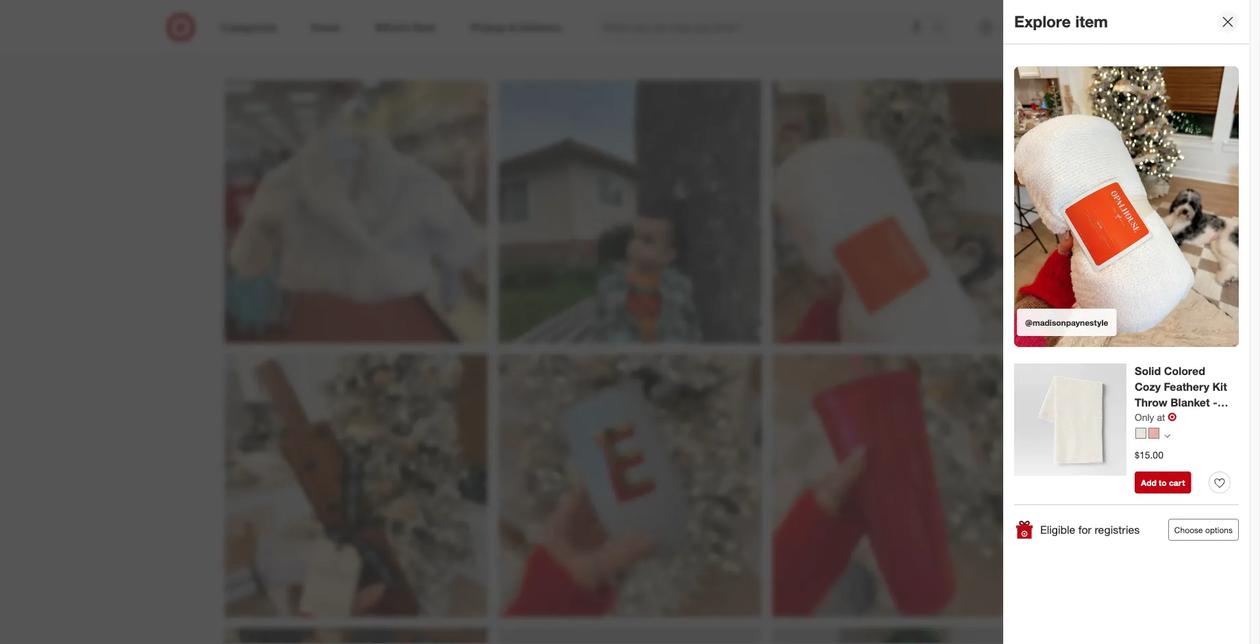 Task type: locate. For each thing, give the bounding box(es) containing it.
choose options
[[1175, 525, 1233, 536]]

all colors image
[[1165, 433, 1171, 440]]

accessories
[[662, 36, 714, 48]]

)
[[379, 38, 381, 48], [737, 38, 739, 48], [829, 38, 831, 48], [922, 38, 925, 48]]

colored
[[1165, 365, 1206, 378]]

-
[[1214, 396, 1218, 410]]

shoes
[[623, 36, 650, 48]]

home
[[330, 36, 356, 48]]

2 ( from the left
[[716, 38, 719, 48]]

3 ) from the left
[[829, 38, 831, 48]]

( inside clothing ( 6934
[[566, 38, 569, 48]]

solid colored cozy feathery kit throw blanket - opalhouse™ image
[[1015, 364, 1127, 476]]

( for beauty
[[808, 38, 811, 48]]

1 ( from the left
[[566, 38, 569, 48]]

7426
[[361, 38, 379, 48]]

( inside the kids ( 509 )
[[907, 38, 909, 48]]

3 ( from the left
[[808, 38, 811, 48]]

solid colored cozy feathery kit throw blanket - opalhouse™ link
[[1135, 364, 1231, 425]]

8746
[[811, 38, 829, 48]]

1 ) from the left
[[379, 38, 381, 48]]

(
[[566, 38, 569, 48], [716, 38, 719, 48], [808, 38, 811, 48], [907, 38, 909, 48]]

&
[[653, 36, 659, 48]]

( inside beauty ( 8746 )
[[808, 38, 811, 48]]

beauty ( 8746 )
[[776, 36, 831, 48]]

search button
[[927, 12, 960, 45]]

) right the accessories
[[737, 38, 739, 48]]

user image by @madisonpaynestyle image
[[1015, 66, 1240, 347], [773, 81, 1036, 344], [225, 355, 488, 618], [499, 355, 762, 618], [773, 355, 1036, 618]]

$15.00
[[1135, 449, 1164, 461]]

1912
[[719, 38, 737, 48]]

only at ¬
[[1135, 411, 1177, 424]]

) right beauty
[[829, 38, 831, 48]]

add to cart button
[[1135, 472, 1192, 494]]

( right the accessories
[[716, 38, 719, 48]]

cozy
[[1135, 381, 1161, 394]]

opalhouse™
[[1135, 412, 1198, 425]]

¬
[[1169, 411, 1177, 424]]

( for clothing
[[566, 38, 569, 48]]

What can we help you find? suggestions appear below search field
[[595, 12, 937, 42]]

2 ) from the left
[[737, 38, 739, 48]]

furniture link
[[409, 26, 505, 59]]

4 ( from the left
[[907, 38, 909, 48]]

solid colored cozy feathery kit throw blanket - opalhouse™
[[1135, 365, 1228, 425]]

all colors element
[[1165, 431, 1171, 440]]

( right beauty
[[808, 38, 811, 48]]

4 ) from the left
[[922, 38, 925, 48]]

search
[[927, 22, 960, 35]]

@madisonpaynestyle
[[1026, 318, 1109, 328]]

beauty
[[776, 36, 806, 48]]

) left search button
[[922, 38, 925, 48]]

6934
[[569, 38, 587, 48]]

eligible for registries
[[1041, 524, 1140, 537]]

explore item
[[1015, 12, 1109, 31]]

( right "clothing"
[[566, 38, 569, 48]]

) right home
[[379, 38, 381, 48]]

( right kids
[[907, 38, 909, 48]]



Task type: vqa. For each thing, say whether or not it's contained in the screenshot.
the sort
no



Task type: describe. For each thing, give the bounding box(es) containing it.
at
[[1158, 412, 1166, 424]]

user image by @bbwaddict_shae image
[[773, 629, 1036, 645]]

only
[[1135, 412, 1155, 424]]

( inside shoes & accessories ( 1912 )
[[716, 38, 719, 48]]

user image by @teachmehowtodemo image
[[225, 629, 488, 645]]

blanket
[[1171, 396, 1211, 410]]

kids
[[885, 36, 904, 48]]

pink image
[[1149, 428, 1160, 439]]

solid
[[1135, 365, 1162, 378]]

cart
[[1170, 478, 1186, 488]]

kids ( 509 )
[[885, 36, 925, 48]]

add to cart
[[1142, 478, 1186, 488]]

choose
[[1175, 525, 1204, 536]]

kit
[[1213, 381, 1228, 394]]

ivory image
[[1136, 428, 1147, 439]]

home 7426 )
[[330, 36, 381, 48]]

choose options button
[[1169, 519, 1240, 541]]

clothing
[[528, 36, 564, 48]]

explore item dialog
[[1004, 0, 1261, 645]]

509
[[909, 38, 922, 48]]

item
[[1076, 12, 1109, 31]]

feathery
[[1165, 381, 1210, 394]]

clothing ( 6934
[[528, 36, 587, 48]]

) inside the kids ( 509 )
[[922, 38, 925, 48]]

shoes & accessories ( 1912 )
[[623, 36, 739, 48]]

options
[[1206, 525, 1233, 536]]

for
[[1079, 524, 1092, 537]]

throw
[[1135, 396, 1168, 410]]

user image by @dailystealsforyou image
[[225, 81, 488, 344]]

registries
[[1095, 524, 1140, 537]]

furniture
[[426, 36, 464, 48]]

( for kids
[[907, 38, 909, 48]]

user image by @wild___wild___weston image
[[499, 81, 762, 344]]

) inside shoes & accessories ( 1912 )
[[737, 38, 739, 48]]

user image by @madisonpaynestyle image inside explore item dialog
[[1015, 66, 1240, 347]]

eligible
[[1041, 524, 1076, 537]]

explore
[[1015, 12, 1072, 31]]

@madisonpaynestyle button
[[1015, 66, 1240, 347]]

to
[[1159, 478, 1167, 488]]

@madisonpaynestyle link
[[1015, 66, 1240, 347]]

add
[[1142, 478, 1157, 488]]

) inside 'home 7426 )'
[[379, 38, 381, 48]]

) inside beauty ( 8746 )
[[829, 38, 831, 48]]



